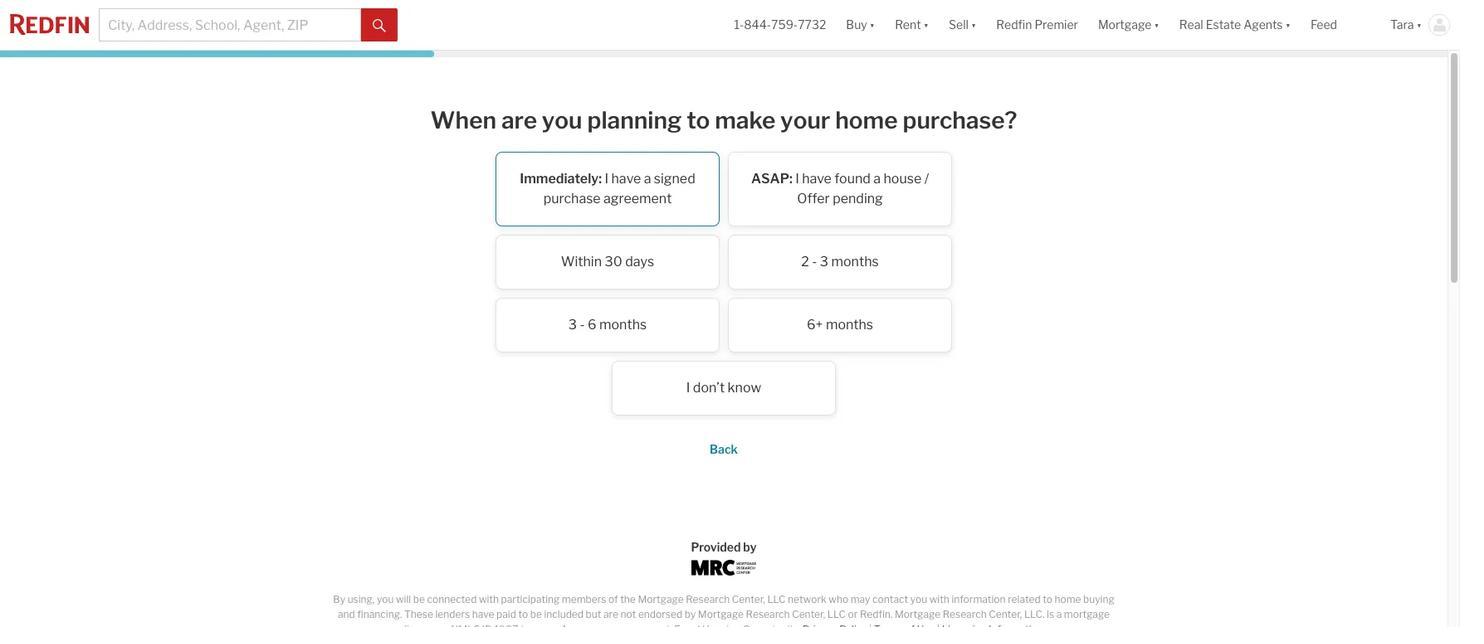 Task type: vqa. For each thing, say whether or not it's contained in the screenshot.
months
yes



Task type: locate. For each thing, give the bounding box(es) containing it.
1 horizontal spatial a
[[874, 171, 881, 186]]

0 vertical spatial are
[[501, 106, 537, 134]]

3 left 6
[[569, 317, 577, 333]]

1 horizontal spatial llc
[[828, 609, 846, 621]]

2 horizontal spatial you
[[911, 594, 928, 606]]

3 right the 2
[[820, 254, 829, 269]]

to left make
[[687, 106, 710, 134]]

▾ right agents
[[1286, 18, 1291, 32]]

center, down network
[[792, 609, 825, 621]]

by
[[333, 594, 345, 606]]

tara
[[1391, 18, 1414, 32]]

▾ right tara
[[1417, 18, 1422, 32]]

- right the 2
[[812, 254, 817, 269]]

home
[[1055, 594, 1081, 606]]

have up id
[[472, 609, 494, 621]]

feed button
[[1301, 0, 1381, 50]]

or
[[848, 609, 858, 621]]

2 horizontal spatial center,
[[989, 609, 1022, 621]]

1 vertical spatial by
[[685, 609, 696, 621]]

nmls
[[451, 623, 480, 628]]

0 vertical spatial -
[[812, 254, 817, 269]]

may
[[851, 594, 870, 606]]

with left the information
[[930, 594, 950, 606]]

redfin premier button
[[987, 0, 1088, 50]]

1 ▾ from the left
[[870, 18, 875, 32]]

have
[[611, 171, 641, 186], [802, 171, 832, 186], [472, 609, 494, 621]]

llc down who at bottom right
[[828, 609, 846, 621]]

have up offer
[[802, 171, 832, 186]]

2 horizontal spatial have
[[802, 171, 832, 186]]

4 ▾ from the left
[[1154, 18, 1160, 32]]

0 horizontal spatial a
[[644, 171, 651, 186]]

lenders
[[435, 609, 470, 621]]

days
[[625, 254, 654, 269]]

1 horizontal spatial to
[[687, 106, 710, 134]]

▾ inside sell ▾ dropdown button
[[971, 18, 977, 32]]

▾ right sell at the top right of the page
[[971, 18, 977, 32]]

1 vertical spatial -
[[580, 317, 585, 333]]

1 vertical spatial llc
[[828, 609, 846, 621]]

the
[[620, 594, 636, 606]]

a up agreement
[[644, 171, 651, 186]]

3
[[820, 254, 829, 269], [569, 317, 577, 333]]

redfin premier
[[997, 18, 1078, 32]]

1 vertical spatial to
[[1043, 594, 1053, 606]]

0 vertical spatial to
[[687, 106, 710, 134]]

to
[[687, 106, 710, 134], [1043, 594, 1053, 606], [518, 609, 528, 621]]

2 horizontal spatial -
[[812, 254, 817, 269]]

research down the information
[[943, 609, 987, 621]]

have up agreement
[[611, 171, 641, 186]]

mortgage
[[1098, 18, 1152, 32], [638, 594, 684, 606], [698, 609, 744, 621], [895, 609, 941, 621]]

i left don't
[[686, 380, 690, 396]]

1 horizontal spatial you
[[542, 106, 582, 134]]

1 horizontal spatial be
[[530, 609, 542, 621]]

2 horizontal spatial to
[[1043, 594, 1053, 606]]

0 horizontal spatial llc
[[767, 594, 786, 606]]

0 horizontal spatial i
[[605, 171, 609, 186]]

offer
[[797, 191, 830, 206]]

0 horizontal spatial research
[[686, 594, 730, 606]]

research down network
[[746, 609, 790, 621]]

you up the immediately:
[[542, 106, 582, 134]]

be up these
[[413, 594, 425, 606]]

0 vertical spatial be
[[413, 594, 425, 606]]

are
[[501, 106, 537, 134], [604, 609, 618, 621]]

months for 3 - 6 months
[[599, 317, 647, 333]]

0 horizontal spatial by
[[685, 609, 696, 621]]

with up 'paid'
[[479, 594, 499, 606]]

llc.
[[1024, 609, 1045, 621]]

by up the mortgage research center image on the bottom of page
[[743, 540, 757, 555]]

real estate agents ▾
[[1180, 18, 1291, 32]]

- down lenders
[[445, 623, 449, 628]]

are down 'of'
[[604, 609, 618, 621]]

rent ▾ button
[[895, 0, 929, 50]]

have inside by using, you will be connected with participating members of the mortgage research center, llc network who may contact you with information related to home buying and financing. these lenders have paid to be included but are not endorsed by mortgage research center, llc or redfin. mortgage research center, llc. is a mortgage licensee - nmls id 1907 (
[[472, 609, 494, 621]]

agreement
[[604, 191, 672, 206]]

6+ months
[[807, 317, 873, 333]]

a right found
[[874, 171, 881, 186]]

by right endorsed
[[685, 609, 696, 621]]

redfin
[[997, 18, 1032, 32]]

i inside "i have a signed purchase agreement"
[[605, 171, 609, 186]]

2 vertical spatial -
[[445, 623, 449, 628]]

you right contact
[[911, 594, 928, 606]]

- inside by using, you will be connected with participating members of the mortgage research center, llc network who may contact you with information related to home buying and financing. these lenders have paid to be included but are not endorsed by mortgage research center, llc or redfin. mortgage research center, llc. is a mortgage licensee - nmls id 1907 (
[[445, 623, 449, 628]]

a
[[644, 171, 651, 186], [874, 171, 881, 186], [1057, 609, 1062, 621]]

- left 6
[[580, 317, 585, 333]]

back button
[[710, 442, 738, 456]]

months right 6
[[599, 317, 647, 333]]

1 horizontal spatial research
[[746, 609, 790, 621]]

0 horizontal spatial -
[[445, 623, 449, 628]]

- for 3
[[580, 317, 585, 333]]

i for know
[[686, 380, 690, 396]]

6 ▾ from the left
[[1417, 18, 1422, 32]]

have inside asap: i have found a house / offer pending
[[802, 171, 832, 186]]

2 ▾ from the left
[[924, 18, 929, 32]]

mortgage down contact
[[895, 609, 941, 621]]

1 horizontal spatial have
[[611, 171, 641, 186]]

0 vertical spatial llc
[[767, 594, 786, 606]]

center, down the mortgage research center image on the bottom of page
[[732, 594, 765, 606]]

0 vertical spatial by
[[743, 540, 757, 555]]

research down the mortgage research center image on the bottom of page
[[686, 594, 730, 606]]

2 horizontal spatial a
[[1057, 609, 1062, 621]]

sell ▾ button
[[939, 0, 987, 50]]

i for a
[[605, 171, 609, 186]]

i up agreement
[[605, 171, 609, 186]]

months
[[832, 254, 879, 269], [599, 317, 647, 333], [826, 317, 873, 333]]

you up financing. at the bottom left of the page
[[377, 594, 394, 606]]

0 vertical spatial 3
[[820, 254, 829, 269]]

▾ for rent ▾
[[924, 18, 929, 32]]

▾ inside the real estate agents ▾ link
[[1286, 18, 1291, 32]]

center,
[[732, 594, 765, 606], [792, 609, 825, 621], [989, 609, 1022, 621]]

mortgage ▾ button
[[1088, 0, 1170, 50]]

3 - 6 months
[[569, 317, 647, 333]]

3 ▾ from the left
[[971, 18, 977, 32]]

llc left network
[[767, 594, 786, 606]]

buying
[[1084, 594, 1115, 606]]

months right 6+
[[826, 317, 873, 333]]

a right is
[[1057, 609, 1062, 621]]

1 vertical spatial are
[[604, 609, 618, 621]]

to up (
[[518, 609, 528, 621]]

1 vertical spatial be
[[530, 609, 542, 621]]

5 ▾ from the left
[[1286, 18, 1291, 32]]

center, down the related
[[989, 609, 1022, 621]]

2 - 3 months
[[801, 254, 879, 269]]

1 horizontal spatial i
[[686, 380, 690, 396]]

1 horizontal spatial -
[[580, 317, 585, 333]]

to up is
[[1043, 594, 1053, 606]]

▾ inside buy ▾ dropdown button
[[870, 18, 875, 32]]

research
[[686, 594, 730, 606], [746, 609, 790, 621], [943, 609, 987, 621]]

▾ left real
[[1154, 18, 1160, 32]]

purchase
[[544, 191, 601, 206]]

months for 2 - 3 months
[[832, 254, 879, 269]]

2 horizontal spatial i
[[795, 171, 799, 186]]

mortgage ▾
[[1098, 18, 1160, 32]]

planning
[[587, 106, 682, 134]]

0 horizontal spatial to
[[518, 609, 528, 621]]

paid
[[497, 609, 516, 621]]

1 horizontal spatial with
[[930, 594, 950, 606]]

2 vertical spatial to
[[518, 609, 528, 621]]

months right the 2
[[832, 254, 879, 269]]

of
[[609, 594, 618, 606]]

be down the participating in the left of the page
[[530, 609, 542, 621]]

real
[[1180, 18, 1204, 32]]

i right asap: in the right of the page
[[795, 171, 799, 186]]

these
[[404, 609, 433, 621]]

1 horizontal spatial are
[[604, 609, 618, 621]]

when
[[431, 106, 497, 134]]

i don't know
[[686, 380, 762, 396]]

▾
[[870, 18, 875, 32], [924, 18, 929, 32], [971, 18, 977, 32], [1154, 18, 1160, 32], [1286, 18, 1291, 32], [1417, 18, 1422, 32]]

will
[[396, 594, 411, 606]]

0 horizontal spatial with
[[479, 594, 499, 606]]

0 horizontal spatial 3
[[569, 317, 577, 333]]

with
[[479, 594, 499, 606], [930, 594, 950, 606]]

30
[[605, 254, 622, 269]]

▾ inside mortgage ▾ dropdown button
[[1154, 18, 1160, 32]]

you
[[542, 106, 582, 134], [377, 594, 394, 606], [911, 594, 928, 606]]

City, Address, School, Agent, ZIP search field
[[99, 8, 361, 42]]

- for 2
[[812, 254, 817, 269]]

▾ right buy
[[870, 18, 875, 32]]

-
[[812, 254, 817, 269], [580, 317, 585, 333], [445, 623, 449, 628]]

0 horizontal spatial have
[[472, 609, 494, 621]]

▾ for sell ▾
[[971, 18, 977, 32]]

0 horizontal spatial you
[[377, 594, 394, 606]]

1 horizontal spatial 3
[[820, 254, 829, 269]]

are right when
[[501, 106, 537, 134]]

▾ inside rent ▾ dropdown button
[[924, 18, 929, 32]]

i have a signed purchase agreement
[[544, 171, 696, 206]]

mortgage left real
[[1098, 18, 1152, 32]]

▾ right rent
[[924, 18, 929, 32]]

mortgage inside dropdown button
[[1098, 18, 1152, 32]]



Task type: describe. For each thing, give the bounding box(es) containing it.
provided by
[[691, 540, 757, 555]]

mortgage up endorsed
[[638, 594, 684, 606]]

redfin.
[[860, 609, 893, 621]]

by inside by using, you will be connected with participating members of the mortgage research center, llc network who may contact you with information related to home buying and financing. these lenders have paid to be included but are not endorsed by mortgage research center, llc or redfin. mortgage research center, llc. is a mortgage licensee - nmls id 1907 (
[[685, 609, 696, 621]]

mortgage research center image
[[692, 560, 756, 576]]

buy ▾ button
[[836, 0, 885, 50]]

6
[[588, 317, 597, 333]]

contact
[[873, 594, 908, 606]]

feed
[[1311, 18, 1337, 32]]

back
[[710, 442, 738, 456]]

a inside asap: i have found a house / offer pending
[[874, 171, 881, 186]]

by using, you will be connected with participating members of the mortgage research center, llc network who may contact you with information related to home buying and financing. these lenders have paid to be included but are not endorsed by mortgage research center, llc or redfin. mortgage research center, llc. is a mortgage licensee - nmls id 1907 (
[[333, 594, 1115, 628]]

mortgage down the mortgage research center image on the bottom of page
[[698, 609, 744, 621]]

2 horizontal spatial research
[[943, 609, 987, 621]]

home purchase?
[[835, 106, 1017, 134]]

who
[[829, 594, 849, 606]]

buy
[[846, 18, 867, 32]]

rent ▾ button
[[885, 0, 939, 50]]

is
[[1047, 609, 1054, 621]]

real estate agents ▾ button
[[1170, 0, 1301, 50]]

make
[[715, 106, 776, 134]]

house
[[884, 171, 922, 186]]

licensee
[[405, 623, 443, 628]]

but
[[586, 609, 601, 621]]

participating
[[501, 594, 560, 606]]

network
[[788, 594, 827, 606]]

1-844-759-7732
[[734, 18, 826, 32]]

when are you planning to make your home purchase?
[[431, 106, 1017, 134]]

1 horizontal spatial by
[[743, 540, 757, 555]]

endorsed
[[638, 609, 683, 621]]

1-
[[734, 18, 744, 32]]

844-
[[744, 18, 771, 32]]

you for are
[[542, 106, 582, 134]]

you for using,
[[377, 594, 394, 606]]

and
[[338, 609, 355, 621]]

provided
[[691, 540, 741, 555]]

submit search image
[[373, 19, 386, 32]]

rent
[[895, 18, 921, 32]]

know
[[728, 380, 762, 396]]

not
[[621, 609, 636, 621]]

1 horizontal spatial center,
[[792, 609, 825, 621]]

found
[[835, 171, 871, 186]]

0 horizontal spatial be
[[413, 594, 425, 606]]

1-844-759-7732 link
[[734, 18, 826, 32]]

1 with from the left
[[479, 594, 499, 606]]

0 horizontal spatial center,
[[732, 594, 765, 606]]

6+
[[807, 317, 823, 333]]

0 horizontal spatial are
[[501, 106, 537, 134]]

rent ▾
[[895, 18, 929, 32]]

759-
[[771, 18, 798, 32]]

▾ for buy ▾
[[870, 18, 875, 32]]

7732
[[798, 18, 826, 32]]

your
[[781, 106, 831, 134]]

related
[[1008, 594, 1041, 606]]

asap: i have found a house / offer pending
[[751, 171, 929, 206]]

tara ▾
[[1391, 18, 1422, 32]]

pending
[[833, 191, 883, 206]]

buy ▾
[[846, 18, 875, 32]]

▾ for tara ▾
[[1417, 18, 1422, 32]]

mortgage
[[1064, 609, 1110, 621]]

using,
[[348, 594, 375, 606]]

1907
[[494, 623, 518, 628]]

2
[[801, 254, 809, 269]]

financing.
[[357, 609, 402, 621]]

i inside asap: i have found a house / offer pending
[[795, 171, 799, 186]]

a inside "i have a signed purchase agreement"
[[644, 171, 651, 186]]

real estate agents ▾ link
[[1180, 0, 1291, 50]]

included
[[544, 609, 584, 621]]

sell ▾ button
[[949, 0, 977, 50]]

asap:
[[751, 171, 793, 186]]

members
[[562, 594, 606, 606]]

id
[[482, 623, 492, 628]]

1 vertical spatial 3
[[569, 317, 577, 333]]

when are you planning to make your home purchase? option group
[[392, 152, 1056, 424]]

within 30 days
[[561, 254, 654, 269]]

within
[[561, 254, 602, 269]]

2 with from the left
[[930, 594, 950, 606]]

don't
[[693, 380, 725, 396]]

information
[[952, 594, 1006, 606]]

signed
[[654, 171, 696, 186]]

have inside "i have a signed purchase agreement"
[[611, 171, 641, 186]]

(
[[520, 623, 523, 628]]

▾ for mortgage ▾
[[1154, 18, 1160, 32]]

mortgage ▾ button
[[1098, 0, 1160, 50]]

sell ▾
[[949, 18, 977, 32]]

immediately:
[[520, 171, 602, 186]]

connected
[[427, 594, 477, 606]]

agents
[[1244, 18, 1283, 32]]

buy ▾ button
[[846, 0, 875, 50]]

/
[[925, 171, 929, 186]]

premier
[[1035, 18, 1078, 32]]

are inside by using, you will be connected with participating members of the mortgage research center, llc network who may contact you with information related to home buying and financing. these lenders have paid to be included but are not endorsed by mortgage research center, llc or redfin. mortgage research center, llc. is a mortgage licensee - nmls id 1907 (
[[604, 609, 618, 621]]

estate
[[1206, 18, 1241, 32]]

sell
[[949, 18, 969, 32]]

a inside by using, you will be connected with participating members of the mortgage research center, llc network who may contact you with information related to home buying and financing. these lenders have paid to be included but are not endorsed by mortgage research center, llc or redfin. mortgage research center, llc. is a mortgage licensee - nmls id 1907 (
[[1057, 609, 1062, 621]]



